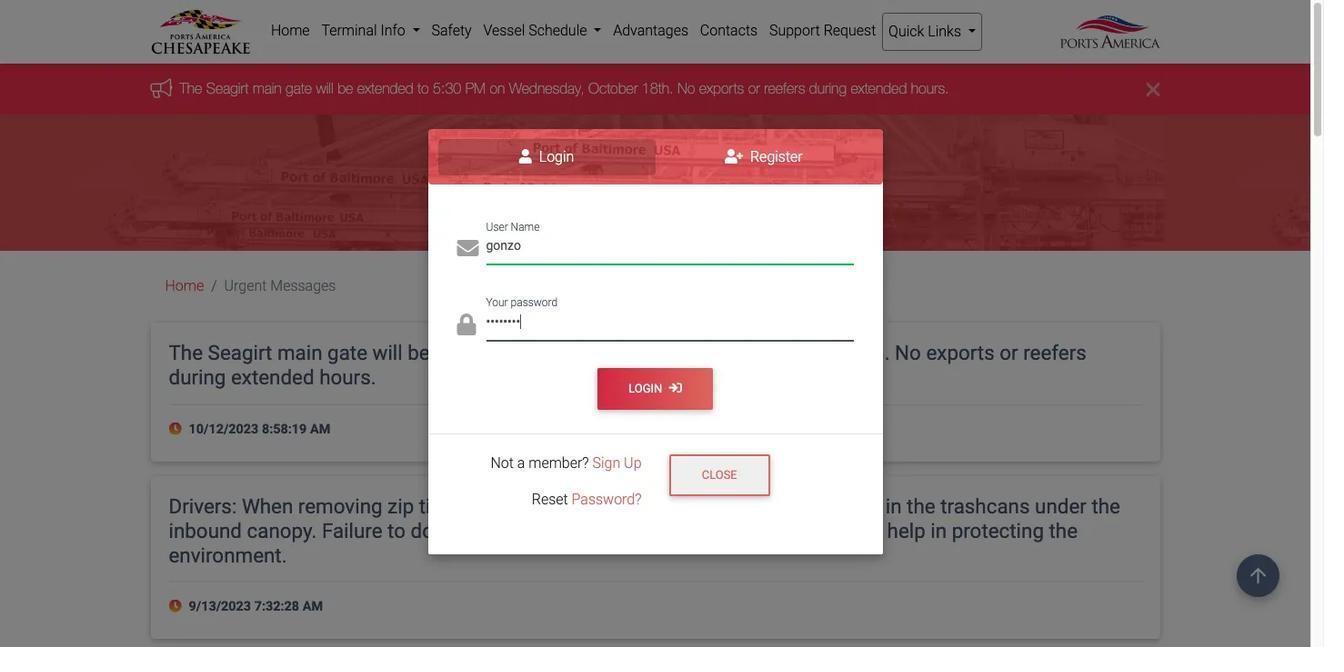 Task type: describe. For each thing, give the bounding box(es) containing it.
seagirt inside alert
[[206, 80, 249, 97]]

envelope image
[[457, 237, 479, 259]]

1 vertical spatial the
[[169, 341, 203, 365]]

support request link
[[763, 13, 882, 49]]

1 horizontal spatial on
[[626, 341, 649, 365]]

user
[[486, 221, 508, 233]]

quick
[[889, 23, 924, 40]]

sign
[[592, 455, 620, 472]]

to inside alert
[[417, 80, 429, 97]]

1 horizontal spatial in
[[886, 494, 902, 518]]

sign in image
[[669, 382, 682, 395]]

1 horizontal spatial will
[[372, 341, 403, 365]]

a inside drivers: when removing zip ties at the inbound lanes, please dispose of the ties in the trashcans under the inbound canopy.  failure to do so will result in a one day ban. thank you for your help in protecting the environment.
[[578, 519, 589, 543]]

the right under
[[1092, 494, 1120, 518]]

1 vertical spatial home link
[[165, 278, 204, 295]]

october inside the seagirt main gate will be extended to 5:30 pm on wednesday, october 18th.  no exports or reefers during extended hours.
[[767, 341, 839, 365]]

close button
[[669, 455, 770, 496]]

advantages link
[[607, 13, 694, 49]]

thank
[[714, 519, 770, 543]]

exports inside alert
[[699, 80, 744, 97]]

the seagirt main gate will be extended to 5:30 pm on wednesday, october 18th.  no exports or reefers during extended hours. alert
[[0, 64, 1310, 115]]

reefers inside alert
[[764, 80, 805, 97]]

dispose
[[714, 494, 785, 518]]

1 ties from the left
[[419, 494, 452, 518]]

will inside drivers: when removing zip ties at the inbound lanes, please dispose of the ties in the trashcans under the inbound canopy.  failure to do so will result in a one day ban. thank you for your help in protecting the environment.
[[466, 519, 496, 543]]

no inside the seagirt main gate will be extended to 5:30 pm on wednesday, october 18th.  no exports or reefers during extended hours. alert
[[677, 80, 695, 97]]

bullhorn image
[[151, 78, 180, 98]]

reset
[[532, 491, 568, 508]]

be inside alert
[[338, 80, 353, 97]]

0 horizontal spatial in
[[557, 519, 573, 543]]

will inside the seagirt main gate will be extended to 5:30 pm on wednesday, october 18th.  no exports or reefers during extended hours. alert
[[316, 80, 333, 97]]

tab list containing login
[[428, 129, 883, 185]]

register
[[747, 148, 803, 166]]

the up help
[[907, 494, 935, 518]]

clock image for the seagirt main gate will be extended to 5:30 pm on wednesday, october 18th.  no exports or reefers during extended hours.
[[169, 423, 185, 436]]

home for home link to the bottom
[[165, 278, 204, 295]]

urgent messages
[[224, 278, 336, 295]]

go to top image
[[1237, 555, 1279, 597]]

help
[[887, 519, 926, 543]]

support request
[[769, 22, 876, 39]]

contacts
[[700, 22, 758, 39]]

your password
[[486, 297, 558, 309]]

0 horizontal spatial inbound
[[169, 519, 242, 543]]

request
[[824, 22, 876, 39]]

the seagirt main gate will be extended to 5:30 pm on wednesday, october 18th.  no exports or reefers during extended hours. link
[[180, 80, 949, 97]]

login button
[[597, 368, 713, 410]]

you
[[775, 519, 807, 543]]

5:30 inside alert
[[433, 80, 461, 97]]

close image
[[1146, 79, 1160, 100]]

environment.
[[169, 543, 287, 567]]

when
[[242, 494, 293, 518]]

18th. inside the seagirt main gate will be extended to 5:30 pm on wednesday, october 18th.  no exports or reefers during extended hours.
[[844, 341, 890, 365]]

on inside the seagirt main gate will be extended to 5:30 pm on wednesday, october 18th.  no exports or reefers during extended hours. alert
[[490, 80, 505, 97]]

links
[[928, 23, 961, 40]]

reset password?
[[532, 491, 642, 508]]

quick links
[[889, 23, 965, 40]]

8:58:19
[[262, 422, 307, 438]]

canopy.
[[247, 519, 317, 543]]

safety link
[[426, 13, 477, 49]]

pm inside alert
[[465, 80, 486, 97]]

your
[[486, 297, 508, 309]]

2 ties from the left
[[848, 494, 880, 518]]

1 vertical spatial exports
[[926, 341, 995, 365]]

login inside button
[[629, 382, 665, 396]]

to inside drivers: when removing zip ties at the inbound lanes, please dispose of the ties in the trashcans under the inbound canopy.  failure to do so will result in a one day ban. thank you for your help in protecting the environment.
[[387, 519, 406, 543]]

0 horizontal spatial a
[[517, 455, 525, 472]]

1 horizontal spatial inbound
[[513, 494, 587, 518]]

pm inside the seagirt main gate will be extended to 5:30 pm on wednesday, october 18th.  no exports or reefers during extended hours.
[[591, 341, 621, 365]]

not a member? sign up
[[491, 455, 642, 472]]

gate inside the seagirt main gate will be extended to 5:30 pm on wednesday, october 18th.  no exports or reefers during extended hours. alert
[[286, 80, 312, 97]]

so
[[439, 519, 461, 543]]

removing
[[298, 494, 382, 518]]

the down under
[[1049, 519, 1078, 543]]

wednesday, inside alert
[[509, 80, 584, 97]]

9/13/2023 7:32:28 am
[[185, 600, 323, 615]]

be inside the seagirt main gate will be extended to 5:30 pm on wednesday, october 18th.  no exports or reefers during extended hours.
[[408, 341, 430, 365]]

1 horizontal spatial wednesday,
[[654, 341, 762, 365]]

main inside alert
[[253, 80, 282, 97]]

user name
[[486, 221, 540, 233]]

for
[[812, 519, 838, 543]]

the up for
[[814, 494, 843, 518]]



Task type: vqa. For each thing, say whether or not it's contained in the screenshot.
browser image
no



Task type: locate. For each thing, give the bounding box(es) containing it.
on up login "link"
[[490, 80, 505, 97]]

0 horizontal spatial hours.
[[319, 366, 376, 389]]

1 horizontal spatial home
[[271, 22, 310, 39]]

gate
[[286, 80, 312, 97], [327, 341, 367, 365]]

1 vertical spatial wednesday,
[[654, 341, 762, 365]]

am for canopy.
[[303, 600, 323, 615]]

0 vertical spatial to
[[417, 80, 429, 97]]

ban.
[[670, 519, 709, 543]]

am
[[310, 422, 330, 438], [303, 600, 323, 615]]

password?
[[572, 491, 642, 508]]

a right not
[[517, 455, 525, 472]]

in
[[886, 494, 902, 518], [557, 519, 573, 543], [931, 519, 947, 543]]

1 horizontal spatial during
[[809, 80, 847, 97]]

1 vertical spatial login
[[629, 382, 665, 396]]

1 horizontal spatial 18th.
[[844, 341, 890, 365]]

ties up 'your' at the right bottom of page
[[848, 494, 880, 518]]

0 horizontal spatial gate
[[286, 80, 312, 97]]

login link
[[438, 139, 655, 176]]

the seagirt main gate will be extended to 5:30 pm on wednesday, october 18th.  no exports or reefers during extended hours. up login "link"
[[180, 80, 949, 97]]

1 horizontal spatial home link
[[265, 13, 316, 49]]

login left sign in icon
[[629, 382, 665, 396]]

0 vertical spatial home
[[271, 22, 310, 39]]

0 horizontal spatial or
[[748, 80, 760, 97]]

seagirt right bullhorn icon
[[206, 80, 249, 97]]

home for the top home link
[[271, 22, 310, 39]]

the right at
[[480, 494, 508, 518]]

one
[[594, 519, 628, 543]]

0 vertical spatial inbound
[[513, 494, 587, 518]]

1 horizontal spatial a
[[578, 519, 589, 543]]

register link
[[655, 139, 872, 176]]

reefers
[[764, 80, 805, 97], [1023, 341, 1087, 365]]

no
[[677, 80, 695, 97], [895, 341, 921, 365]]

0 horizontal spatial 18th.
[[642, 80, 673, 97]]

clock image for drivers: when removing zip ties at the inbound lanes, please dispose of the ties in the trashcans under the inbound canopy.  failure to do so will result in a one day ban. thank you for your help in protecting the environment.
[[169, 601, 185, 614]]

drivers:
[[169, 494, 237, 518]]

do
[[411, 519, 434, 543]]

sign up link
[[592, 455, 642, 472]]

am right 7:32:28 at left bottom
[[303, 600, 323, 615]]

1 vertical spatial main
[[277, 341, 322, 365]]

1 vertical spatial or
[[1000, 341, 1018, 365]]

during inside alert
[[809, 80, 847, 97]]

1 horizontal spatial exports
[[926, 341, 995, 365]]

0 vertical spatial 5:30
[[433, 80, 461, 97]]

a
[[517, 455, 525, 472], [578, 519, 589, 543]]

hours. inside the seagirt main gate will be extended to 5:30 pm on wednesday, october 18th.  no exports or reefers during extended hours.
[[319, 366, 376, 389]]

inbound
[[513, 494, 587, 518], [169, 519, 242, 543]]

0 vertical spatial hours.
[[911, 80, 949, 97]]

0 vertical spatial home link
[[265, 13, 316, 49]]

1 vertical spatial no
[[895, 341, 921, 365]]

1 horizontal spatial hours.
[[911, 80, 949, 97]]

tab list
[[428, 129, 883, 185]]

1 clock image from the top
[[169, 423, 185, 436]]

the
[[480, 494, 508, 518], [814, 494, 843, 518], [907, 494, 935, 518], [1092, 494, 1120, 518], [1049, 519, 1078, 543]]

the seagirt main gate will be extended to 5:30 pm on wednesday, october 18th.  no exports or reefers during extended hours. inside alert
[[180, 80, 949, 97]]

0 vertical spatial exports
[[699, 80, 744, 97]]

0 horizontal spatial exports
[[699, 80, 744, 97]]

0 vertical spatial pm
[[465, 80, 486, 97]]

login
[[535, 148, 574, 166], [629, 382, 665, 396]]

0 vertical spatial during
[[809, 80, 847, 97]]

your
[[843, 519, 882, 543]]

1 horizontal spatial reefers
[[1023, 341, 1087, 365]]

october
[[588, 80, 638, 97], [767, 341, 839, 365]]

home link
[[265, 13, 316, 49], [165, 278, 204, 295]]

the seagirt main gate will be extended to 5:30 pm on wednesday, october 18th.  no exports or reefers during extended hours. down your password password field
[[169, 341, 1087, 389]]

1 vertical spatial home
[[165, 278, 204, 295]]

1 horizontal spatial to
[[417, 80, 429, 97]]

1 vertical spatial will
[[372, 341, 403, 365]]

result
[[501, 519, 552, 543]]

1 horizontal spatial pm
[[591, 341, 621, 365]]

ties
[[419, 494, 452, 518], [848, 494, 880, 518]]

1 horizontal spatial be
[[408, 341, 430, 365]]

0 horizontal spatial reefers
[[764, 80, 805, 97]]

10/12/2023 8:58:19 am
[[185, 422, 330, 438]]

1 vertical spatial be
[[408, 341, 430, 365]]

1 vertical spatial inbound
[[169, 519, 242, 543]]

0 vertical spatial october
[[588, 80, 638, 97]]

5:30
[[433, 80, 461, 97], [546, 341, 586, 365]]

exports
[[699, 80, 744, 97], [926, 341, 995, 365]]

0 horizontal spatial login
[[535, 148, 574, 166]]

0 vertical spatial login
[[535, 148, 574, 166]]

0 horizontal spatial ties
[[419, 494, 452, 518]]

be
[[338, 80, 353, 97], [408, 341, 430, 365]]

pm down safety link on the top of the page
[[465, 80, 486, 97]]

0 vertical spatial or
[[748, 80, 760, 97]]

login inside "link"
[[535, 148, 574, 166]]

0 horizontal spatial home link
[[165, 278, 204, 295]]

hours. inside alert
[[911, 80, 949, 97]]

1 vertical spatial 5:30
[[546, 341, 586, 365]]

1 vertical spatial to
[[523, 341, 541, 365]]

in down reset at bottom left
[[557, 519, 573, 543]]

0 vertical spatial reefers
[[764, 80, 805, 97]]

9/13/2023
[[189, 600, 251, 615]]

october inside alert
[[588, 80, 638, 97]]

10/12/2023
[[189, 422, 259, 438]]

wednesday,
[[509, 80, 584, 97], [654, 341, 762, 365]]

advantages
[[613, 22, 688, 39]]

inbound up result
[[513, 494, 587, 518]]

User Name text field
[[486, 232, 853, 265]]

during down support request link on the right
[[809, 80, 847, 97]]

not
[[491, 455, 514, 472]]

failure
[[322, 519, 382, 543]]

0 vertical spatial be
[[338, 80, 353, 97]]

0 vertical spatial will
[[316, 80, 333, 97]]

in right help
[[931, 519, 947, 543]]

password
[[511, 297, 558, 309]]

0 horizontal spatial to
[[387, 519, 406, 543]]

1 horizontal spatial october
[[767, 341, 839, 365]]

7:32:28
[[254, 600, 299, 615]]

1 vertical spatial the seagirt main gate will be extended to 5:30 pm on wednesday, october 18th.  no exports or reefers during extended hours.
[[169, 341, 1087, 389]]

support
[[769, 22, 820, 39]]

the inside alert
[[180, 80, 202, 97]]

to inside the seagirt main gate will be extended to 5:30 pm on wednesday, october 18th.  no exports or reefers during extended hours.
[[523, 341, 541, 365]]

0 vertical spatial gate
[[286, 80, 312, 97]]

clock image left 9/13/2023
[[169, 601, 185, 614]]

will
[[316, 80, 333, 97], [372, 341, 403, 365], [466, 519, 496, 543]]

wednesday, up login "link"
[[509, 80, 584, 97]]

under
[[1035, 494, 1087, 518]]

5:30 down password on the left
[[546, 341, 586, 365]]

1 vertical spatial during
[[169, 366, 226, 389]]

0 vertical spatial the
[[180, 80, 202, 97]]

1 vertical spatial clock image
[[169, 601, 185, 614]]

1 horizontal spatial or
[[1000, 341, 1018, 365]]

seagirt
[[206, 80, 249, 97], [208, 341, 272, 365]]

quick links link
[[882, 13, 982, 51]]

1 vertical spatial 18th.
[[844, 341, 890, 365]]

0 horizontal spatial no
[[677, 80, 695, 97]]

0 vertical spatial main
[[253, 80, 282, 97]]

protecting
[[952, 519, 1044, 543]]

0 vertical spatial seagirt
[[206, 80, 249, 97]]

lock image
[[457, 313, 476, 335]]

wednesday, down your password password field
[[654, 341, 762, 365]]

1 horizontal spatial no
[[895, 341, 921, 365]]

0 horizontal spatial on
[[490, 80, 505, 97]]

0 horizontal spatial will
[[316, 80, 333, 97]]

18th.
[[642, 80, 673, 97], [844, 341, 890, 365]]

in up help
[[886, 494, 902, 518]]

contacts link
[[694, 13, 763, 49]]

ties up do
[[419, 494, 452, 518]]

Your password password field
[[486, 308, 853, 341]]

0 vertical spatial a
[[517, 455, 525, 472]]

on up login button
[[626, 341, 649, 365]]

user plus image
[[725, 149, 743, 164]]

name
[[511, 221, 540, 233]]

18th. inside alert
[[642, 80, 673, 97]]

member?
[[529, 455, 589, 472]]

2 vertical spatial will
[[466, 519, 496, 543]]

0 horizontal spatial be
[[338, 80, 353, 97]]

0 horizontal spatial pm
[[465, 80, 486, 97]]

2 horizontal spatial will
[[466, 519, 496, 543]]

please
[[649, 494, 709, 518]]

pm up login button
[[591, 341, 621, 365]]

seagirt inside the seagirt main gate will be extended to 5:30 pm on wednesday, october 18th.  no exports or reefers during extended hours.
[[208, 341, 272, 365]]

drivers: when removing zip ties at the inbound lanes, please dispose of the ties in the trashcans under the inbound canopy.  failure to do so will result in a one day ban. thank you for your help in protecting the environment.
[[169, 494, 1120, 567]]

seagirt down urgent
[[208, 341, 272, 365]]

1 horizontal spatial gate
[[327, 341, 367, 365]]

0 horizontal spatial during
[[169, 366, 226, 389]]

2 clock image from the top
[[169, 601, 185, 614]]

5:30 down safety link on the top of the page
[[433, 80, 461, 97]]

or inside the seagirt main gate will be extended to 5:30 pm on wednesday, october 18th.  no exports or reefers during extended hours. alert
[[748, 80, 760, 97]]

2 horizontal spatial in
[[931, 519, 947, 543]]

main
[[253, 80, 282, 97], [277, 341, 322, 365]]

1 horizontal spatial ties
[[848, 494, 880, 518]]

to down safety link on the top of the page
[[417, 80, 429, 97]]

or
[[748, 80, 760, 97], [1000, 341, 1018, 365]]

0 horizontal spatial wednesday,
[[509, 80, 584, 97]]

0 vertical spatial am
[[310, 422, 330, 438]]

1 vertical spatial october
[[767, 341, 839, 365]]

lanes,
[[592, 494, 644, 518]]

clock image
[[169, 423, 185, 436], [169, 601, 185, 614]]

to down zip
[[387, 519, 406, 543]]

to
[[417, 80, 429, 97], [523, 341, 541, 365], [387, 519, 406, 543]]

on
[[490, 80, 505, 97], [626, 341, 649, 365]]

during inside the seagirt main gate will be extended to 5:30 pm on wednesday, october 18th.  no exports or reefers during extended hours.
[[169, 366, 226, 389]]

inbound down drivers:
[[169, 519, 242, 543]]

0 horizontal spatial 5:30
[[433, 80, 461, 97]]

zip
[[387, 494, 414, 518]]

trashcans
[[940, 494, 1030, 518]]

close
[[702, 468, 737, 482]]

1 vertical spatial hours.
[[319, 366, 376, 389]]

am for hours.
[[310, 422, 330, 438]]

am right 8:58:19
[[310, 422, 330, 438]]

messages
[[270, 278, 336, 295]]

0 vertical spatial on
[[490, 80, 505, 97]]

1 vertical spatial on
[[626, 341, 649, 365]]

1 vertical spatial pm
[[591, 341, 621, 365]]

day
[[633, 519, 665, 543]]

a left one
[[578, 519, 589, 543]]

1 horizontal spatial login
[[629, 382, 665, 396]]

user image
[[519, 149, 532, 164]]

0 horizontal spatial october
[[588, 80, 638, 97]]

1 vertical spatial seagirt
[[208, 341, 272, 365]]

1 vertical spatial a
[[578, 519, 589, 543]]

0 vertical spatial wednesday,
[[509, 80, 584, 97]]

clock image left 10/12/2023
[[169, 423, 185, 436]]

0 vertical spatial 18th.
[[642, 80, 673, 97]]

during
[[809, 80, 847, 97], [169, 366, 226, 389]]

password? link
[[572, 491, 642, 508]]

login right user icon in the left top of the page
[[535, 148, 574, 166]]

to down password on the left
[[523, 341, 541, 365]]

2 vertical spatial to
[[387, 519, 406, 543]]

extended
[[357, 80, 413, 97], [851, 80, 907, 97], [435, 341, 518, 365], [231, 366, 314, 389]]

safety
[[431, 22, 472, 39]]

1 vertical spatial am
[[303, 600, 323, 615]]

up
[[624, 455, 642, 472]]

during up 10/12/2023
[[169, 366, 226, 389]]

at
[[457, 494, 475, 518]]

of
[[790, 494, 809, 518]]

the seagirt main gate will be extended to 5:30 pm on wednesday, october 18th.  no exports or reefers during extended hours.
[[180, 80, 949, 97], [169, 341, 1087, 389]]

1 horizontal spatial 5:30
[[546, 341, 586, 365]]

0 vertical spatial the seagirt main gate will be extended to 5:30 pm on wednesday, october 18th.  no exports or reefers during extended hours.
[[180, 80, 949, 97]]

urgent
[[224, 278, 267, 295]]

the
[[180, 80, 202, 97], [169, 341, 203, 365]]

home
[[271, 22, 310, 39], [165, 278, 204, 295]]

hours.
[[911, 80, 949, 97], [319, 366, 376, 389]]

2 horizontal spatial to
[[523, 341, 541, 365]]

1 vertical spatial gate
[[327, 341, 367, 365]]



